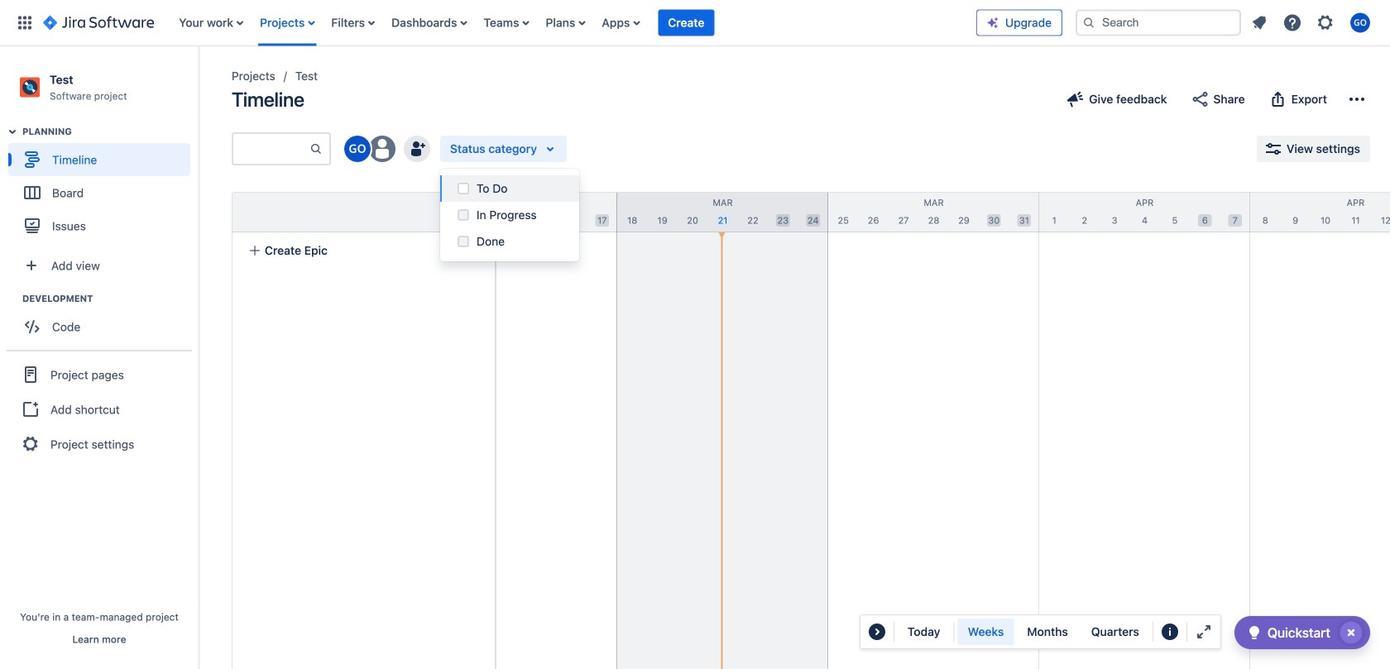 Task type: locate. For each thing, give the bounding box(es) containing it.
appswitcher icon image
[[15, 13, 35, 33]]

settings image
[[1316, 13, 1336, 33]]

0 horizontal spatial list
[[171, 0, 977, 46]]

banner
[[0, 0, 1391, 46]]

group
[[8, 125, 198, 248], [8, 292, 198, 349], [7, 350, 192, 468], [958, 619, 1150, 646]]

2 column header from the left
[[406, 193, 618, 232]]

3 column header from the left
[[618, 193, 829, 232]]

1 column header from the left
[[195, 193, 406, 232]]

Search field
[[1076, 10, 1242, 36]]

list
[[171, 0, 977, 46], [1245, 8, 1381, 38]]

export icon image
[[1269, 89, 1289, 109]]

1 vertical spatial heading
[[22, 292, 198, 306]]

add people image
[[407, 139, 427, 159]]

sidebar element
[[0, 46, 199, 670]]

row
[[233, 193, 495, 233]]

heading
[[22, 125, 198, 138], [22, 292, 198, 306]]

list item
[[658, 0, 715, 46]]

jira software image
[[43, 13, 154, 33], [43, 13, 154, 33]]

primary element
[[10, 0, 977, 46]]

heading for planning icon
[[22, 125, 198, 138]]

planning image
[[2, 122, 22, 142]]

check image
[[1245, 623, 1265, 643]]

row group
[[232, 192, 495, 233]]

column header
[[195, 193, 406, 232], [406, 193, 618, 232], [618, 193, 829, 232], [829, 193, 1040, 232], [1040, 193, 1251, 232], [1251, 193, 1391, 232]]

enter full screen image
[[1194, 622, 1214, 642]]

2 heading from the top
[[22, 292, 198, 306]]

1 heading from the top
[[22, 125, 198, 138]]

dismiss quickstart image
[[1339, 620, 1365, 646]]

None search field
[[1076, 10, 1242, 36]]

0 vertical spatial heading
[[22, 125, 198, 138]]



Task type: vqa. For each thing, say whether or not it's contained in the screenshot.
ADD PEOPLE image
yes



Task type: describe. For each thing, give the bounding box(es) containing it.
help image
[[1283, 13, 1303, 33]]

4 column header from the left
[[829, 193, 1040, 232]]

row group inside timeline grid
[[232, 192, 495, 233]]

row inside row group
[[233, 193, 495, 233]]

your profile and settings image
[[1351, 13, 1371, 33]]

notifications image
[[1250, 13, 1270, 33]]

5 column header from the left
[[1040, 193, 1251, 232]]

development image
[[2, 289, 22, 309]]

Search timeline text field
[[233, 134, 310, 164]]

1 horizontal spatial list
[[1245, 8, 1381, 38]]

timeline grid
[[195, 192, 1391, 670]]

heading for development image
[[22, 292, 198, 306]]

sidebar navigation image
[[180, 66, 217, 99]]

legend image
[[1160, 622, 1180, 642]]

search image
[[1083, 16, 1096, 29]]

6 column header from the left
[[1251, 193, 1391, 232]]



